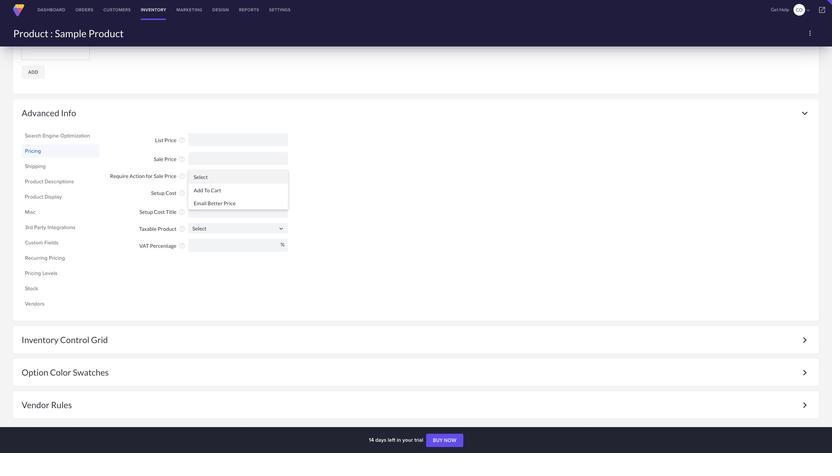 Task type: locate. For each thing, give the bounding box(es) containing it.
cost
[[166, 190, 177, 196], [154, 209, 165, 215]]

help_outline right title
[[179, 209, 186, 215]]

0 vertical spatial pricing
[[25, 147, 41, 155]]

cost inside setup cost title help_outline
[[154, 209, 165, 215]]

cost up title
[[166, 190, 177, 196]]

0 vertical spatial sale
[[154, 156, 164, 162]]

add
[[28, 70, 38, 75], [194, 187, 203, 193]]

1 horizontal spatial add
[[194, 187, 203, 193]]

vat percentage help_outline
[[139, 243, 186, 249]]

1 vertical spatial inventory
[[22, 335, 59, 346]]

product display
[[25, 193, 62, 201]]

2 expand_more from the top
[[800, 335, 811, 346]]

require action for sale price help_outline
[[110, 173, 186, 180]]

help_outline for taxable product help_outline
[[179, 226, 186, 232]]

pricing down "custom fields" link
[[49, 254, 65, 262]]

2 vertical spatial pricing
[[25, 270, 41, 277]]

sale down list
[[154, 156, 164, 162]]

more_vert button
[[804, 27, 818, 40]]

action
[[130, 173, 145, 179]]

cost left title
[[154, 209, 165, 215]]

sale inside require action for sale price help_outline
[[154, 173, 164, 179]]

days
[[376, 437, 387, 444]]

4 expand_more from the top
[[800, 400, 811, 411]]

email
[[194, 200, 207, 206]]

1 vertical spatial sale
[[154, 173, 164, 179]]

help_outline left select
[[179, 173, 186, 180]]

pricing down search
[[25, 147, 41, 155]]

display
[[45, 193, 62, 201]]

help_outline down setup cost title help_outline
[[179, 226, 186, 232]]

expand_more for option color swatches
[[800, 368, 811, 379]]

:
[[50, 27, 53, 39]]

search engine optimization link
[[25, 130, 96, 142]]


[[278, 226, 285, 233]]

price inside sale price help_outline
[[165, 156, 177, 162]]

control
[[60, 335, 89, 346]]

expand_more
[[800, 108, 811, 119], [800, 335, 811, 346], [800, 368, 811, 379], [800, 400, 811, 411]]

reports
[[239, 7, 259, 13]]

product
[[13, 27, 48, 39], [89, 27, 124, 39], [25, 178, 43, 186], [25, 193, 43, 201], [158, 226, 177, 232]]

search engine optimization
[[25, 132, 90, 140]]

in
[[397, 437, 401, 444]]

price inside list price help_outline
[[165, 137, 177, 143]]

1 vertical spatial add
[[194, 187, 203, 193]]

misc link
[[25, 207, 96, 218]]


[[806, 7, 812, 13]]

help_outline inside sale price help_outline
[[179, 156, 186, 163]]

price down sale price help_outline
[[165, 173, 177, 179]]

0 vertical spatial cost
[[166, 190, 177, 196]]

inventory
[[141, 7, 167, 13], [22, 335, 59, 346]]

help
[[780, 7, 790, 12]]

14
[[369, 437, 374, 444]]

grid
[[91, 335, 108, 346]]

product down shipping
[[25, 178, 43, 186]]

0 horizontal spatial add
[[28, 70, 38, 75]]

None text field
[[189, 133, 288, 146], [189, 205, 288, 218], [189, 133, 288, 146], [189, 205, 288, 218]]

setup up taxable
[[140, 209, 153, 215]]

get help
[[772, 7, 790, 12]]

sale
[[154, 156, 164, 162], [154, 173, 164, 179]]

taxable
[[139, 226, 157, 232]]

help_outline up sale price help_outline
[[179, 137, 186, 144]]

2 help_outline from the top
[[179, 156, 186, 163]]

buy now
[[433, 438, 457, 444]]

dashboard link
[[33, 0, 70, 20]]

expand_more for advanced info
[[800, 108, 811, 119]]

now
[[444, 438, 457, 444]]

setup inside setup cost title help_outline
[[140, 209, 153, 215]]

cost for title
[[154, 209, 165, 215]]

product up misc
[[25, 193, 43, 201]]

vat
[[139, 243, 149, 249]]

setup for title
[[140, 209, 153, 215]]

setup for help_outline
[[151, 190, 165, 196]]

color
[[50, 368, 71, 378]]

price right list
[[165, 137, 177, 143]]

help_outline inside taxable product help_outline
[[179, 226, 186, 232]]

price down list price help_outline
[[165, 156, 177, 162]]

shipping link
[[25, 161, 96, 172]]

pricing
[[25, 147, 41, 155], [49, 254, 65, 262], [25, 270, 41, 277]]

pricing link
[[25, 146, 96, 157]]

setup inside setup cost help_outline
[[151, 190, 165, 196]]

help_outline inside setup cost help_outline
[[179, 190, 186, 197]]

product left :
[[13, 27, 48, 39]]

product for product display
[[25, 193, 43, 201]]

1 vertical spatial setup
[[140, 209, 153, 215]]

1 help_outline from the top
[[179, 137, 186, 144]]

help_outline right percentage
[[179, 243, 186, 249]]

recurring pricing
[[25, 254, 65, 262]]

product for product : sample product
[[13, 27, 48, 39]]

product display link
[[25, 192, 96, 203]]

price
[[165, 137, 177, 143], [165, 156, 177, 162], [165, 173, 177, 179], [224, 200, 236, 206]]

0 vertical spatial inventory
[[141, 7, 167, 13]]

better
[[208, 200, 223, 206]]

1 horizontal spatial inventory
[[141, 7, 167, 13]]

3rd party integrations link
[[25, 222, 96, 234]]

trial
[[415, 437, 424, 444]]

1 vertical spatial pricing
[[49, 254, 65, 262]]

for
[[146, 173, 153, 179]]

inventory for inventory
[[141, 7, 167, 13]]

4 help_outline from the top
[[179, 190, 186, 197]]

0 horizontal spatial cost
[[154, 209, 165, 215]]

setup
[[151, 190, 165, 196], [140, 209, 153, 215]]

5 help_outline from the top
[[179, 209, 186, 215]]

dashboard
[[38, 7, 65, 13]]

product descriptions
[[25, 178, 74, 186]]

optimization
[[60, 132, 90, 140]]

1 sale from the top
[[154, 156, 164, 162]]

7 help_outline from the top
[[179, 243, 186, 249]]


[[819, 6, 827, 14]]

customers
[[104, 7, 131, 13]]

email better price
[[194, 200, 236, 206]]

setup down for
[[151, 190, 165, 196]]

product up percentage
[[158, 226, 177, 232]]

expand_more for vendor rules
[[800, 400, 811, 411]]

1 vertical spatial cost
[[154, 209, 165, 215]]

help_outline down list price help_outline
[[179, 156, 186, 163]]

0 vertical spatial setup
[[151, 190, 165, 196]]

pricing up stock
[[25, 270, 41, 277]]

1 horizontal spatial cost
[[166, 190, 177, 196]]

3 expand_more from the top
[[800, 368, 811, 379]]

0 vertical spatial add
[[28, 70, 38, 75]]

help_outline left to at left
[[179, 190, 186, 197]]

2 sale from the top
[[154, 173, 164, 179]]

help_outline inside vat percentage help_outline
[[179, 243, 186, 249]]

price right better
[[224, 200, 236, 206]]

1 expand_more from the top
[[800, 108, 811, 119]]

marketing
[[177, 7, 203, 13]]

3 help_outline from the top
[[179, 173, 186, 180]]

cost inside setup cost help_outline
[[166, 190, 177, 196]]

%
[[281, 242, 285, 248]]

help_outline inside list price help_outline
[[179, 137, 186, 144]]

None text field
[[189, 152, 288, 165], [189, 224, 288, 234], [189, 239, 288, 252], [189, 152, 288, 165], [189, 224, 288, 234], [189, 239, 288, 252]]

swatches
[[73, 368, 109, 378]]

expand_more for inventory control grid
[[800, 335, 811, 346]]

cost for help_outline
[[166, 190, 177, 196]]

0 horizontal spatial inventory
[[22, 335, 59, 346]]

vendor rules
[[22, 400, 72, 411]]

get
[[772, 7, 779, 12]]

6 help_outline from the top
[[179, 226, 186, 232]]

help_outline
[[179, 137, 186, 144], [179, 156, 186, 163], [179, 173, 186, 180], [179, 190, 186, 197], [179, 209, 186, 215], [179, 226, 186, 232], [179, 243, 186, 249]]

list price help_outline
[[155, 137, 186, 144]]

sale right for
[[154, 173, 164, 179]]



Task type: describe. For each thing, give the bounding box(es) containing it.
product inside taxable product help_outline
[[158, 226, 177, 232]]

taxable product help_outline
[[139, 226, 186, 232]]

search
[[25, 132, 41, 140]]

 link
[[813, 0, 833, 20]]

cart
[[211, 187, 221, 193]]

inventory control grid
[[22, 335, 108, 346]]

add link
[[22, 66, 45, 79]]

help_outline for sale price help_outline
[[179, 156, 186, 163]]

to
[[204, 187, 210, 193]]

engine
[[43, 132, 59, 140]]

pricing for pricing levels
[[25, 270, 41, 277]]

advanced info
[[22, 108, 76, 118]]

option
[[22, 368, 48, 378]]

pricing for pricing
[[25, 147, 41, 155]]

settings
[[269, 7, 291, 13]]

select
[[194, 174, 208, 180]]

misc
[[25, 209, 36, 216]]

recurring pricing link
[[25, 253, 96, 264]]

custom fields link
[[25, 238, 96, 249]]

stock
[[25, 285, 38, 293]]

vendor
[[22, 400, 49, 411]]

integrations
[[48, 224, 76, 232]]

your
[[403, 437, 413, 444]]

more_vert
[[807, 29, 815, 37]]

levels
[[42, 270, 57, 277]]

fields
[[44, 239, 58, 247]]

party
[[34, 224, 46, 232]]

help_outline for vat percentage help_outline
[[179, 243, 186, 249]]

custom fields
[[25, 239, 58, 247]]

co 
[[797, 7, 812, 13]]

custom
[[25, 239, 43, 247]]

product descriptions link
[[25, 176, 96, 188]]

setup cost help_outline
[[151, 190, 186, 197]]

stock link
[[25, 283, 96, 295]]

sample
[[55, 27, 87, 39]]

3rd
[[25, 224, 33, 232]]

inventory for inventory control grid
[[22, 335, 59, 346]]

product down customers at top
[[89, 27, 124, 39]]

left
[[388, 437, 396, 444]]

advanced
[[22, 108, 59, 118]]

co
[[797, 7, 804, 13]]

help_outline inside require action for sale price help_outline
[[179, 173, 186, 180]]

buy
[[433, 438, 443, 444]]

require
[[110, 173, 129, 179]]

buy now link
[[427, 434, 464, 448]]

setup cost title help_outline
[[140, 209, 186, 215]]

rules
[[51, 400, 72, 411]]

sale price help_outline
[[154, 156, 186, 163]]

pricing levels link
[[25, 268, 96, 279]]

product for product descriptions
[[25, 178, 43, 186]]

recurring
[[25, 254, 48, 262]]

help_outline for list price help_outline
[[179, 137, 186, 144]]

help_outline for setup cost help_outline
[[179, 190, 186, 197]]

list
[[155, 137, 164, 143]]

product : sample product
[[13, 27, 124, 39]]

help_outline inside setup cost title help_outline
[[179, 209, 186, 215]]

orders
[[75, 7, 94, 13]]

pricing levels
[[25, 270, 57, 277]]

shipping
[[25, 163, 46, 170]]

percentage
[[150, 243, 177, 249]]

price inside require action for sale price help_outline
[[165, 173, 177, 179]]

vendors
[[25, 300, 45, 308]]

title
[[166, 209, 177, 215]]

add to cart
[[194, 187, 221, 193]]

add for add
[[28, 70, 38, 75]]

descriptions
[[45, 178, 74, 186]]

14 days left in your trial
[[369, 437, 425, 444]]

sale inside sale price help_outline
[[154, 156, 164, 162]]

info
[[61, 108, 76, 118]]

design
[[213, 7, 229, 13]]

add for add to cart
[[194, 187, 203, 193]]

option color swatches
[[22, 368, 109, 378]]

3rd party integrations
[[25, 224, 76, 232]]



Task type: vqa. For each thing, say whether or not it's contained in the screenshot.
The 239
no



